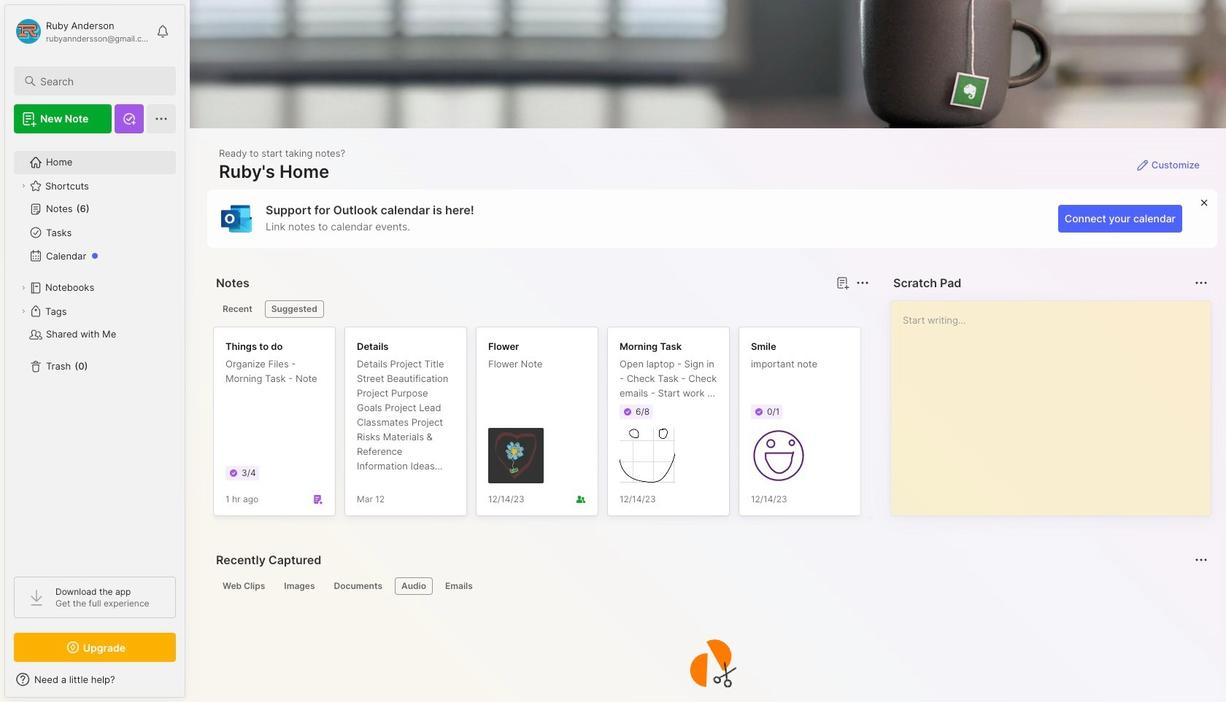 Task type: describe. For each thing, give the bounding box(es) containing it.
2 tab list from the top
[[216, 578, 1206, 596]]

Search text field
[[40, 74, 163, 88]]

more actions image
[[854, 274, 871, 292]]

none search field inside main element
[[40, 72, 163, 90]]

main element
[[0, 0, 190, 703]]

Start writing… text field
[[903, 301, 1210, 504]]

tree inside main element
[[5, 142, 185, 564]]



Task type: locate. For each thing, give the bounding box(es) containing it.
1 horizontal spatial thumbnail image
[[620, 428, 675, 484]]

row group
[[213, 327, 1133, 526]]

tab list
[[216, 301, 867, 318], [216, 578, 1206, 596]]

click to collapse image
[[184, 676, 195, 693]]

None search field
[[40, 72, 163, 90]]

1 tab list from the top
[[216, 301, 867, 318]]

expand notebooks image
[[19, 284, 28, 293]]

2 horizontal spatial thumbnail image
[[751, 428, 807, 484]]

0 horizontal spatial thumbnail image
[[488, 428, 544, 484]]

tab
[[216, 301, 259, 318], [265, 301, 324, 318], [216, 578, 272, 596], [278, 578, 322, 596], [327, 578, 389, 596], [395, 578, 433, 596], [439, 578, 479, 596]]

1 thumbnail image from the left
[[488, 428, 544, 484]]

3 thumbnail image from the left
[[751, 428, 807, 484]]

More actions field
[[853, 273, 873, 293]]

thumbnail image
[[488, 428, 544, 484], [620, 428, 675, 484], [751, 428, 807, 484]]

0 vertical spatial tab list
[[216, 301, 867, 318]]

expand tags image
[[19, 307, 28, 316]]

2 thumbnail image from the left
[[620, 428, 675, 484]]

1 vertical spatial tab list
[[216, 578, 1206, 596]]

Account field
[[14, 17, 149, 46]]

WHAT'S NEW field
[[5, 669, 185, 692]]

tree
[[5, 142, 185, 564]]



Task type: vqa. For each thing, say whether or not it's contained in the screenshot.
Help and Learning task checklist field
no



